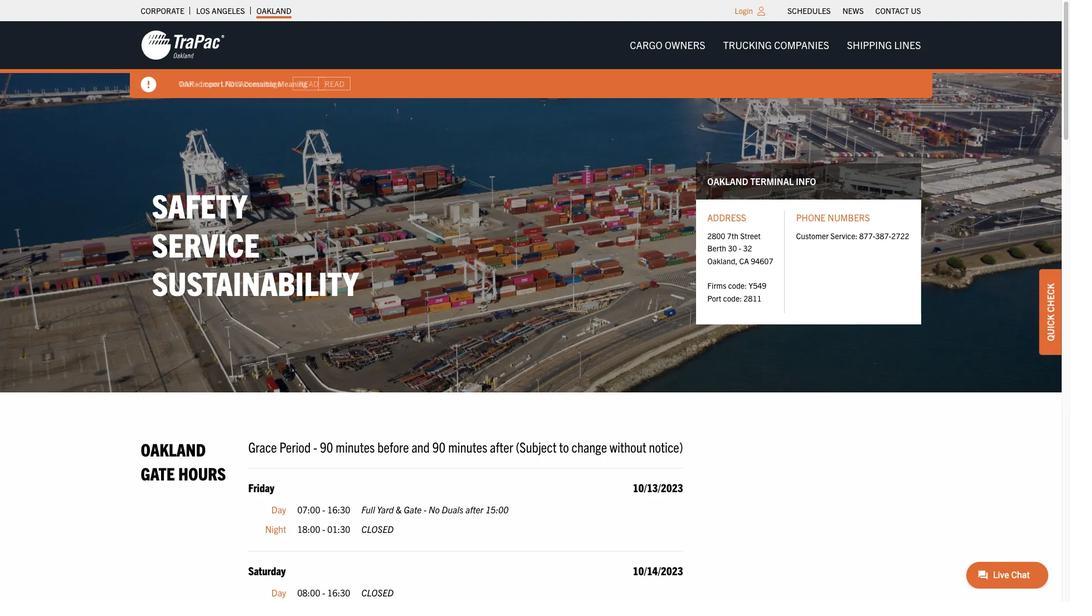 Task type: describe. For each thing, give the bounding box(es) containing it.
hours
[[178, 462, 226, 484]]

1 vertical spatial after
[[466, 504, 484, 515]]

2 90 from the left
[[433, 438, 446, 455]]

trucking companies link
[[715, 34, 839, 56]]

oak
[[179, 78, 194, 88]]

meaning
[[278, 78, 307, 88]]

1 minutes from the left
[[336, 438, 375, 455]]

quick check link
[[1040, 269, 1062, 355]]

to
[[559, 438, 569, 455]]

no
[[429, 504, 440, 515]]

saturday
[[248, 564, 286, 578]]

30
[[728, 243, 737, 253]]

light image
[[758, 7, 766, 16]]

- inside banner
[[196, 78, 199, 88]]

& for gate
[[396, 504, 402, 515]]

08:00 - 16:30
[[297, 587, 350, 598]]

contact us
[[876, 6, 921, 16]]

trucking
[[724, 38, 772, 51]]

16:30 for saturday
[[327, 587, 350, 598]]

cargo
[[630, 38, 663, 51]]

01:30
[[327, 524, 350, 535]]

day for friday
[[272, 504, 286, 515]]

info
[[796, 175, 816, 187]]

oakland link
[[257, 3, 292, 18]]

phone
[[797, 212, 826, 223]]

1 90 from the left
[[320, 438, 333, 455]]

companies
[[774, 38, 830, 51]]

safety
[[152, 185, 247, 225]]

08:00
[[297, 587, 320, 598]]

firms code:  y549 port code:  2811
[[708, 281, 767, 303]]

service:
[[831, 231, 858, 241]]

read link for trapac.com lfd & demurrage
[[292, 77, 325, 90]]

shipping
[[847, 38, 892, 51]]

period
[[280, 438, 311, 455]]

shipping lines link
[[839, 34, 930, 56]]

read for oak - import not accessible meaning
[[325, 79, 345, 89]]

change
[[572, 438, 607, 455]]

grace period - 90 minutes before and 90 minutes after (subject to change without notice)
[[248, 438, 683, 455]]

- inside the 2800 7th street berth 30 - 32 oakland, ca 94607
[[739, 243, 742, 253]]

& for demurrage
[[236, 78, 242, 88]]

- left 01:30 in the bottom left of the page
[[322, 524, 325, 535]]

32
[[744, 243, 753, 253]]

sustainability
[[152, 262, 359, 303]]

night
[[265, 524, 286, 535]]

notice)
[[649, 438, 683, 455]]

oakland gate hours
[[141, 438, 226, 484]]

service
[[152, 223, 260, 264]]

numbers
[[828, 212, 870, 223]]

closed for 01:30
[[362, 524, 394, 535]]

ca
[[740, 256, 749, 266]]

quick check
[[1046, 283, 1057, 341]]

oakland terminal info
[[708, 175, 816, 187]]

schedules
[[788, 6, 831, 16]]

owners
[[665, 38, 706, 51]]

trapac.com
[[179, 78, 219, 88]]

firms
[[708, 281, 727, 291]]

10/13/2023
[[633, 481, 683, 494]]

los
[[196, 6, 210, 16]]

16:30 for friday
[[327, 504, 350, 515]]

before
[[378, 438, 409, 455]]

2 minutes from the left
[[448, 438, 488, 455]]

duals
[[442, 504, 464, 515]]

- right the 08:00
[[322, 587, 325, 598]]

2811
[[744, 293, 762, 303]]

day for saturday
[[272, 587, 286, 598]]

387-
[[876, 231, 892, 241]]

y549
[[749, 281, 767, 291]]

customer service: 877-387-2722
[[797, 231, 910, 241]]

oakland for oakland gate hours
[[141, 438, 206, 460]]

without
[[610, 438, 647, 455]]

1 vertical spatial gate
[[404, 504, 422, 515]]

18:00
[[297, 524, 320, 535]]

gate inside oakland gate hours
[[141, 462, 175, 484]]

trucking companies
[[724, 38, 830, 51]]

oakland for oakland
[[257, 6, 292, 16]]

lines
[[895, 38, 921, 51]]

contact
[[876, 6, 910, 16]]

news
[[843, 6, 864, 16]]

schedules link
[[788, 3, 831, 18]]

- left no
[[424, 504, 427, 515]]

closed for 16:30
[[362, 587, 394, 598]]

login
[[735, 6, 753, 16]]

2800
[[708, 231, 726, 241]]

2800 7th street berth 30 - 32 oakland, ca 94607
[[708, 231, 774, 266]]



Task type: vqa. For each thing, say whether or not it's contained in the screenshot.
7th
yes



Task type: locate. For each thing, give the bounding box(es) containing it.
0 vertical spatial &
[[236, 78, 242, 88]]

terminal
[[751, 175, 794, 187]]

port
[[708, 293, 722, 303]]

90 right the period on the left of page
[[320, 438, 333, 455]]

full
[[362, 504, 375, 515]]

1 vertical spatial oakland
[[708, 175, 749, 187]]

2 read link from the left
[[318, 77, 351, 90]]

corporate
[[141, 6, 184, 16]]

0 vertical spatial oakland
[[257, 6, 292, 16]]

0 vertical spatial menu bar
[[782, 3, 927, 18]]

check
[[1046, 283, 1057, 312]]

read right meaning
[[325, 79, 345, 89]]

street
[[741, 231, 761, 241]]

0 vertical spatial closed
[[362, 524, 394, 535]]

day down saturday at the bottom of the page
[[272, 587, 286, 598]]

gate
[[141, 462, 175, 484], [404, 504, 422, 515]]

read link right meaning
[[318, 77, 351, 90]]

day
[[272, 504, 286, 515], [272, 587, 286, 598]]

us
[[911, 6, 921, 16]]

2 read from the left
[[325, 79, 345, 89]]

berth
[[708, 243, 727, 253]]

- right "30" at the top
[[739, 243, 742, 253]]

- right 07:00
[[322, 504, 325, 515]]

address
[[708, 212, 747, 223]]

friday
[[248, 481, 274, 494]]

lfd
[[221, 78, 235, 88]]

day up night
[[272, 504, 286, 515]]

16:30
[[327, 504, 350, 515], [327, 587, 350, 598]]

0 vertical spatial code:
[[728, 281, 747, 291]]

0 vertical spatial 16:30
[[327, 504, 350, 515]]

login link
[[735, 6, 753, 16]]

16:30 up 01:30 in the bottom left of the page
[[327, 504, 350, 515]]

1 vertical spatial closed
[[362, 587, 394, 598]]

angeles
[[212, 6, 245, 16]]

2 vertical spatial oakland
[[141, 438, 206, 460]]

- right the period on the left of page
[[313, 438, 317, 455]]

contact us link
[[876, 3, 921, 18]]

0 horizontal spatial gate
[[141, 462, 175, 484]]

1 closed from the top
[[362, 524, 394, 535]]

1 horizontal spatial &
[[396, 504, 402, 515]]

menu bar
[[782, 3, 927, 18], [621, 34, 930, 56]]

read link for oak - import not accessible meaning
[[318, 77, 351, 90]]

after
[[490, 438, 513, 455], [466, 504, 484, 515]]

import
[[200, 78, 223, 88]]

quick
[[1046, 314, 1057, 341]]

demurrage
[[243, 78, 281, 88]]

0 horizontal spatial oakland
[[141, 438, 206, 460]]

1 vertical spatial menu bar
[[621, 34, 930, 56]]

oakland for oakland terminal info
[[708, 175, 749, 187]]

trapac.com lfd & demurrage
[[179, 78, 281, 88]]

1 horizontal spatial after
[[490, 438, 513, 455]]

oakland up address
[[708, 175, 749, 187]]

not
[[225, 78, 238, 88]]

menu bar containing schedules
[[782, 3, 927, 18]]

closed down yard on the left of page
[[362, 524, 394, 535]]

closed right 08:00 - 16:30
[[362, 587, 394, 598]]

minutes right and at the left bottom of page
[[448, 438, 488, 455]]

banner
[[0, 21, 1071, 98]]

menu bar up shipping at top right
[[782, 3, 927, 18]]

2 16:30 from the top
[[327, 587, 350, 598]]

1 vertical spatial day
[[272, 587, 286, 598]]

menu bar down 'light' image at the right
[[621, 34, 930, 56]]

after left (subject
[[490, 438, 513, 455]]

& right lfd
[[236, 78, 242, 88]]

& right yard on the left of page
[[396, 504, 402, 515]]

oakland up hours
[[141, 438, 206, 460]]

2 horizontal spatial oakland
[[708, 175, 749, 187]]

oakland,
[[708, 256, 738, 266]]

18:00 - 01:30
[[297, 524, 350, 535]]

7th
[[727, 231, 739, 241]]

oakland
[[257, 6, 292, 16], [708, 175, 749, 187], [141, 438, 206, 460]]

16:30 right the 08:00
[[327, 587, 350, 598]]

0 horizontal spatial read
[[299, 79, 319, 89]]

news link
[[843, 3, 864, 18]]

grace
[[248, 438, 277, 455]]

menu bar containing cargo owners
[[621, 34, 930, 56]]

1 horizontal spatial gate
[[404, 504, 422, 515]]

gate left hours
[[141, 462, 175, 484]]

read link right demurrage
[[292, 77, 325, 90]]

menu bar inside banner
[[621, 34, 930, 56]]

closed
[[362, 524, 394, 535], [362, 587, 394, 598]]

-
[[196, 78, 199, 88], [739, 243, 742, 253], [313, 438, 317, 455], [322, 504, 325, 515], [424, 504, 427, 515], [322, 524, 325, 535], [322, 587, 325, 598]]

and
[[412, 438, 430, 455]]

1 horizontal spatial oakland
[[257, 6, 292, 16]]

read right demurrage
[[299, 79, 319, 89]]

yard
[[377, 504, 394, 515]]

1 horizontal spatial read
[[325, 79, 345, 89]]

1 vertical spatial 16:30
[[327, 587, 350, 598]]

0 horizontal spatial 90
[[320, 438, 333, 455]]

1 vertical spatial &
[[396, 504, 402, 515]]

2722
[[892, 231, 910, 241]]

07:00
[[297, 504, 320, 515]]

877-
[[860, 231, 876, 241]]

oakland inside oakland gate hours
[[141, 438, 206, 460]]

oak - import not accessible meaning
[[179, 78, 307, 88]]

2 closed from the top
[[362, 587, 394, 598]]

(subject
[[516, 438, 557, 455]]

oakland image
[[141, 30, 224, 61]]

accessible
[[239, 78, 276, 88]]

2 day from the top
[[272, 587, 286, 598]]

0 vertical spatial gate
[[141, 462, 175, 484]]

read for trapac.com lfd & demurrage
[[299, 79, 319, 89]]

shipping lines
[[847, 38, 921, 51]]

cargo owners
[[630, 38, 706, 51]]

15:00
[[486, 504, 509, 515]]

los angeles link
[[196, 3, 245, 18]]

07:00 - 16:30
[[297, 504, 350, 515]]

code: up 2811
[[728, 281, 747, 291]]

1 day from the top
[[272, 504, 286, 515]]

minutes left before
[[336, 438, 375, 455]]

corporate link
[[141, 3, 184, 18]]

oakland right angeles
[[257, 6, 292, 16]]

after right 'duals' on the bottom left of page
[[466, 504, 484, 515]]

gate left no
[[404, 504, 422, 515]]

10/14/2023
[[633, 564, 683, 578]]

code: right port on the right of page
[[724, 293, 742, 303]]

phone numbers
[[797, 212, 870, 223]]

1 horizontal spatial minutes
[[448, 438, 488, 455]]

- right "oak" at the top of page
[[196, 78, 199, 88]]

0 horizontal spatial &
[[236, 78, 242, 88]]

1 16:30 from the top
[[327, 504, 350, 515]]

minutes
[[336, 438, 375, 455], [448, 438, 488, 455]]

1 vertical spatial code:
[[724, 293, 742, 303]]

1 read from the left
[[299, 79, 319, 89]]

94607
[[751, 256, 774, 266]]

cargo owners link
[[621, 34, 715, 56]]

solid image
[[141, 77, 156, 93]]

&
[[236, 78, 242, 88], [396, 504, 402, 515]]

90
[[320, 438, 333, 455], [433, 438, 446, 455]]

1 horizontal spatial 90
[[433, 438, 446, 455]]

safety service sustainability
[[152, 185, 359, 303]]

0 horizontal spatial after
[[466, 504, 484, 515]]

0 vertical spatial after
[[490, 438, 513, 455]]

0 horizontal spatial minutes
[[336, 438, 375, 455]]

1 read link from the left
[[292, 77, 325, 90]]

90 right and at the left bottom of page
[[433, 438, 446, 455]]

read link
[[292, 77, 325, 90], [318, 77, 351, 90]]

los angeles
[[196, 6, 245, 16]]

customer
[[797, 231, 829, 241]]

full yard & gate - no duals after 15:00
[[362, 504, 509, 515]]

0 vertical spatial day
[[272, 504, 286, 515]]

banner containing cargo owners
[[0, 21, 1071, 98]]



